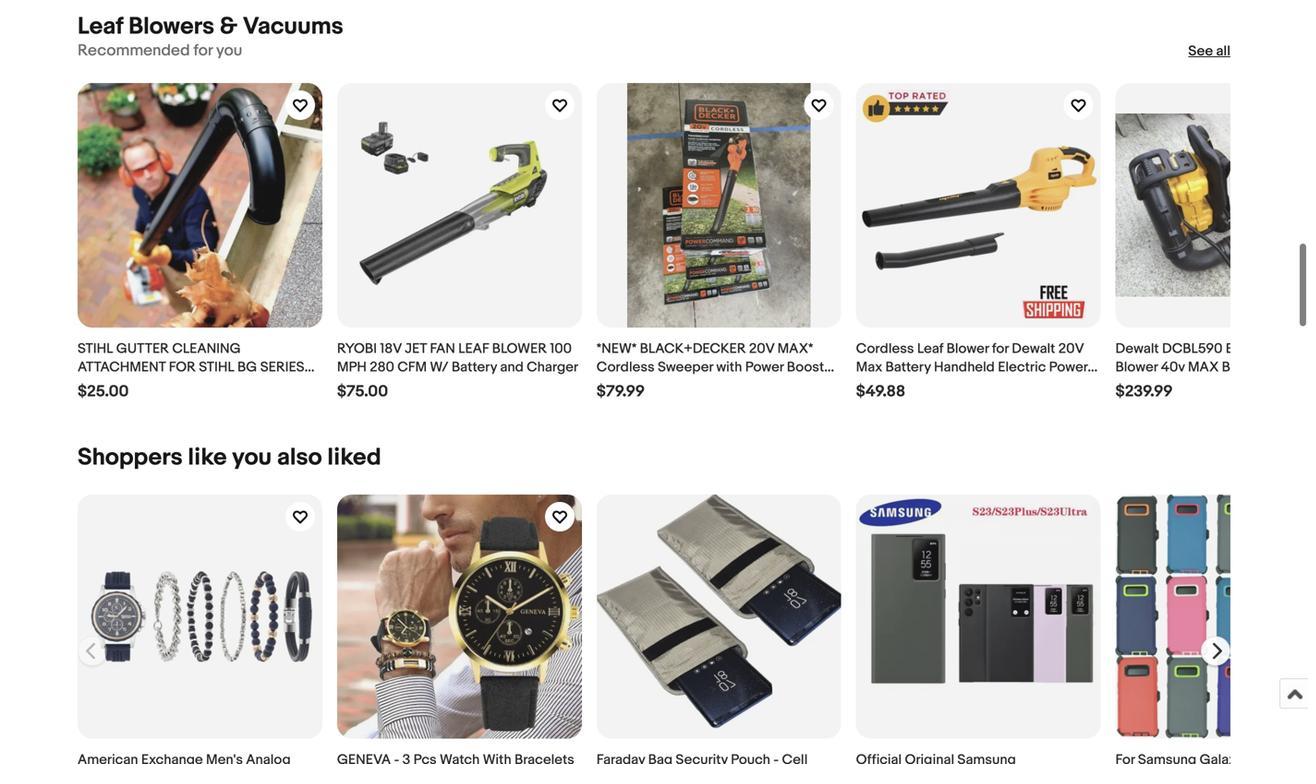 Task type: vqa. For each thing, say whether or not it's contained in the screenshot.
second Dewalt
yes



Task type: describe. For each thing, give the bounding box(es) containing it.
w/
[[430, 359, 449, 376]]

2 horizontal spatial leaf
[[917, 341, 944, 357]]

ryobi
[[337, 341, 377, 357]]

for
[[169, 359, 196, 376]]

$239.99
[[1116, 382, 1173, 402]]

dewalt inside cordless leaf blower for dewalt 20v max battery handheld electric power leaf
[[1012, 341, 1055, 357]]

blowers
[[111, 378, 174, 394]]

bg
[[237, 359, 257, 376]]

100
[[550, 341, 572, 357]]

cordless leaf blower for dewalt 20v max battery handheld electric power leaf
[[856, 341, 1088, 394]]

ryobi 18v jet fan leaf blower 100 mph 280 cfm w/ battery and charger $75.00
[[337, 341, 578, 402]]

*new*
[[597, 341, 637, 357]]

0 vertical spatial stihl
[[78, 341, 113, 357]]

liked
[[327, 444, 381, 472]]

20v inside *new* black+decker 20v max* cordless sweeper with power boost (lsw321)
[[749, 341, 774, 357]]

and
[[500, 359, 524, 376]]

leaf inside stihl gutter cleaning attachment for stihl bg series leaf blowers
[[78, 378, 108, 394]]

shoppers
[[78, 444, 183, 472]]

(lsw321)
[[597, 378, 651, 394]]

cfm
[[397, 359, 427, 376]]

$25.00 text field
[[78, 382, 129, 402]]

battery inside cordless leaf blower for dewalt 20v max battery handheld electric power leaf
[[885, 359, 931, 376]]

0 vertical spatial leaf
[[78, 13, 123, 41]]

$79.99 text field
[[597, 382, 645, 402]]

20v inside cordless leaf blower for dewalt 20v max battery handheld electric power leaf
[[1058, 341, 1084, 357]]

0 vertical spatial for
[[194, 41, 213, 61]]

black+decker
[[640, 341, 746, 357]]

also
[[277, 444, 322, 472]]

1 horizontal spatial stihl
[[199, 359, 234, 376]]

mph
[[337, 359, 367, 376]]

battery inside ryobi 18v jet fan leaf blower 100 mph 280 cfm w/ battery and charger $75.00
[[452, 359, 497, 376]]

jet
[[405, 341, 427, 357]]

sweeper
[[658, 359, 713, 376]]

1 horizontal spatial leaf
[[856, 378, 883, 394]]

dewalt inside dewalt dcbl590 backpack lea $239.99
[[1116, 341, 1159, 357]]

max*
[[778, 341, 813, 357]]

max
[[856, 359, 882, 376]]

like
[[188, 444, 227, 472]]

vacuums
[[243, 13, 343, 41]]

power inside cordless leaf blower for dewalt 20v max battery handheld electric power leaf
[[1049, 359, 1088, 376]]



Task type: locate. For each thing, give the bounding box(es) containing it.
leaf
[[458, 341, 489, 357], [78, 378, 108, 394]]

recommended for you
[[78, 41, 242, 61]]

with
[[716, 359, 742, 376]]

for
[[194, 41, 213, 61], [992, 341, 1009, 357]]

$75.00 text field
[[337, 382, 388, 402]]

handheld
[[934, 359, 995, 376]]

battery
[[452, 359, 497, 376], [885, 359, 931, 376]]

0 horizontal spatial dewalt
[[1012, 341, 1055, 357]]

1 vertical spatial leaf
[[78, 378, 108, 394]]

stihl gutter cleaning attachment for stihl bg series leaf blowers
[[78, 341, 305, 394]]

0 horizontal spatial cordless
[[597, 359, 655, 376]]

2 vertical spatial leaf
[[856, 378, 883, 394]]

for inside cordless leaf blower for dewalt 20v max battery handheld electric power leaf
[[992, 341, 1009, 357]]

2 dewalt from the left
[[1116, 341, 1159, 357]]

power right "with"
[[745, 359, 784, 376]]

dewalt dcbl590 backpack lea $239.99
[[1116, 341, 1308, 402]]

gutter
[[116, 341, 169, 357]]

boost
[[787, 359, 824, 376]]

battery up $49.88
[[885, 359, 931, 376]]

series
[[260, 359, 305, 376]]

attachment
[[78, 359, 166, 376]]

for up electric
[[992, 341, 1009, 357]]

18v
[[380, 341, 402, 357]]

blower
[[492, 341, 547, 357]]

stihl up attachment
[[78, 341, 113, 357]]

backpack
[[1226, 341, 1288, 357]]

$75.00
[[337, 382, 388, 402]]

&
[[220, 13, 238, 41]]

1 horizontal spatial power
[[1049, 359, 1088, 376]]

leaf
[[78, 13, 123, 41], [917, 341, 944, 357], [856, 378, 883, 394]]

1 vertical spatial cordless
[[597, 359, 655, 376]]

$239.99 text field
[[1116, 382, 1173, 402]]

you
[[216, 41, 242, 61], [232, 444, 272, 472]]

blowers
[[128, 13, 214, 41]]

0 horizontal spatial leaf
[[78, 378, 108, 394]]

cordless inside *new* black+decker 20v max* cordless sweeper with power boost (lsw321)
[[597, 359, 655, 376]]

blower
[[947, 341, 989, 357]]

0 horizontal spatial leaf
[[78, 13, 123, 41]]

cordless up max
[[856, 341, 914, 357]]

1 horizontal spatial cordless
[[856, 341, 914, 357]]

stihl
[[78, 341, 113, 357], [199, 359, 234, 376]]

leaf left blower
[[917, 341, 944, 357]]

leaf blowers & vacuums link
[[78, 13, 343, 41]]

1 horizontal spatial leaf
[[458, 341, 489, 357]]

cordless up (lsw321)
[[597, 359, 655, 376]]

280
[[370, 359, 394, 376]]

dcbl590
[[1162, 341, 1223, 357]]

1 horizontal spatial dewalt
[[1116, 341, 1159, 357]]

2 battery from the left
[[885, 359, 931, 376]]

leaf down max
[[856, 378, 883, 394]]

2 power from the left
[[1049, 359, 1088, 376]]

20v
[[749, 341, 774, 357], [1058, 341, 1084, 357]]

1 power from the left
[[745, 359, 784, 376]]

recommended for you element
[[78, 41, 242, 61]]

you right blowers
[[216, 41, 242, 61]]

0 horizontal spatial for
[[194, 41, 213, 61]]

1 vertical spatial stihl
[[199, 359, 234, 376]]

1 battery from the left
[[452, 359, 497, 376]]

$25.00
[[78, 382, 129, 402]]

$49.88 text field
[[856, 382, 905, 402]]

all
[[1216, 43, 1231, 60]]

power right electric
[[1049, 359, 1088, 376]]

1 horizontal spatial for
[[992, 341, 1009, 357]]

electric
[[998, 359, 1046, 376]]

for left &
[[194, 41, 213, 61]]

0 vertical spatial you
[[216, 41, 242, 61]]

leaf left blowers
[[78, 13, 123, 41]]

power inside *new* black+decker 20v max* cordless sweeper with power boost (lsw321)
[[745, 359, 784, 376]]

1 horizontal spatial battery
[[885, 359, 931, 376]]

lea
[[1291, 341, 1308, 357]]

0 vertical spatial cordless
[[856, 341, 914, 357]]

you for like
[[232, 444, 272, 472]]

1 vertical spatial you
[[232, 444, 272, 472]]

cleaning
[[172, 341, 241, 357]]

dewalt up $239.99
[[1116, 341, 1159, 357]]

cordless inside cordless leaf blower for dewalt 20v max battery handheld electric power leaf
[[856, 341, 914, 357]]

1 vertical spatial leaf
[[917, 341, 944, 357]]

see
[[1188, 43, 1213, 60]]

$49.88
[[856, 382, 905, 402]]

dewalt up electric
[[1012, 341, 1055, 357]]

0 horizontal spatial power
[[745, 359, 784, 376]]

shoppers like you also liked
[[78, 444, 381, 472]]

see all link
[[1188, 42, 1231, 61]]

leaf inside ryobi 18v jet fan leaf blower 100 mph 280 cfm w/ battery and charger $75.00
[[458, 341, 489, 357]]

2 20v from the left
[[1058, 341, 1084, 357]]

charger
[[527, 359, 578, 376]]

*new* black+decker 20v max* cordless sweeper with power boost (lsw321)
[[597, 341, 824, 394]]

see all
[[1188, 43, 1231, 60]]

fan
[[430, 341, 455, 357]]

$79.99
[[597, 382, 645, 402]]

you for for
[[216, 41, 242, 61]]

leaf right "fan"
[[458, 341, 489, 357]]

1 20v from the left
[[749, 341, 774, 357]]

power
[[745, 359, 784, 376], [1049, 359, 1088, 376]]

0 horizontal spatial battery
[[452, 359, 497, 376]]

dewalt
[[1012, 341, 1055, 357], [1116, 341, 1159, 357]]

1 vertical spatial for
[[992, 341, 1009, 357]]

0 horizontal spatial 20v
[[749, 341, 774, 357]]

leaf down attachment
[[78, 378, 108, 394]]

1 horizontal spatial 20v
[[1058, 341, 1084, 357]]

battery right w/
[[452, 359, 497, 376]]

leaf blowers & vacuums
[[78, 13, 343, 41]]

recommended
[[78, 41, 190, 61]]

0 vertical spatial leaf
[[458, 341, 489, 357]]

stihl down cleaning
[[199, 359, 234, 376]]

you right like
[[232, 444, 272, 472]]

1 dewalt from the left
[[1012, 341, 1055, 357]]

0 horizontal spatial stihl
[[78, 341, 113, 357]]

cordless
[[856, 341, 914, 357], [597, 359, 655, 376]]



